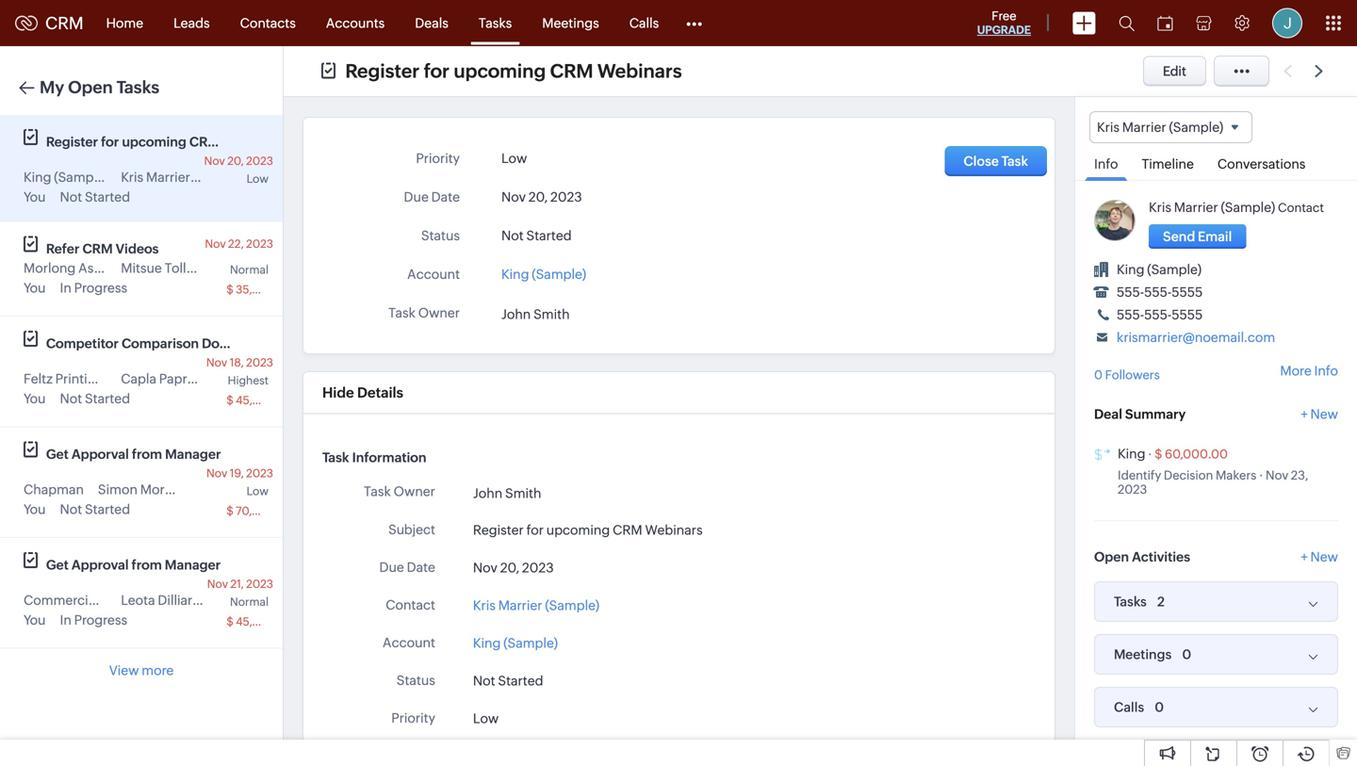 Task type: locate. For each thing, give the bounding box(es) containing it.
from inside get approval from manager nov 21, 2023
[[132, 557, 162, 573]]

1 vertical spatial contact
[[386, 597, 435, 612]]

0 horizontal spatial for
[[101, 134, 119, 149]]

you for king (sample)
[[24, 189, 46, 205]]

task inside close task link
[[1001, 154, 1028, 169]]

1 5555 from the top
[[1172, 285, 1203, 300]]

priority
[[416, 151, 460, 166], [391, 710, 435, 726]]

$ left 70,000.00
[[226, 505, 233, 517]]

started for document
[[85, 391, 130, 406]]

2 555-555-5555 from the top
[[1117, 307, 1203, 322]]

0 vertical spatial in progress
[[60, 280, 127, 295]]

1 progress from the top
[[74, 280, 127, 295]]

contacts link
[[225, 0, 311, 46]]

1 vertical spatial john
[[473, 486, 502, 501]]

1 vertical spatial new
[[1310, 550, 1338, 565]]

2023 inside get approval from manager nov 21, 2023
[[246, 578, 273, 590]]

you down the morlong
[[24, 280, 46, 295]]

1 normal from the top
[[230, 263, 269, 276]]

calls inside calls link
[[629, 16, 659, 31]]

(sample) inside field
[[1169, 120, 1223, 135]]

$ 45,000.00 down "highest"
[[226, 394, 293, 407]]

more info link
[[1280, 363, 1338, 378]]

not
[[60, 189, 82, 205], [501, 228, 524, 243], [60, 391, 82, 406], [60, 502, 82, 517], [473, 673, 495, 688]]

$ for capla paprocki (sample)
[[226, 394, 233, 407]]

nov 22, 2023
[[205, 237, 273, 250]]

in down the morlong
[[60, 280, 71, 295]]

calls link
[[614, 0, 674, 46]]

1 from from the top
[[132, 447, 162, 462]]

0 vertical spatial 20,
[[227, 155, 244, 167]]

1 horizontal spatial 0
[[1155, 700, 1164, 715]]

0 horizontal spatial kris marrier (sample)
[[121, 170, 247, 185]]

capla
[[121, 371, 156, 386]]

0
[[1094, 368, 1103, 382], [1182, 647, 1191, 662], [1155, 700, 1164, 715]]

$ left 35,000.00
[[226, 283, 233, 296]]

1 vertical spatial in
[[60, 613, 71, 628]]

for inside register for upcoming crm webinars nov 20, 2023
[[101, 134, 119, 149]]

account
[[407, 267, 460, 282], [383, 635, 435, 650]]

king
[[24, 170, 51, 185], [1117, 262, 1145, 277], [501, 267, 529, 282], [1118, 446, 1146, 462], [473, 636, 501, 651]]

in progress down commercial press
[[60, 613, 127, 628]]

1 45,000.00 from the top
[[236, 394, 293, 407]]

register for upcoming crm webinars nov 20, 2023
[[46, 134, 282, 167]]

free
[[992, 9, 1016, 23]]

from
[[132, 447, 162, 462], [132, 557, 162, 573]]

tasks
[[479, 16, 512, 31], [117, 78, 159, 97], [1114, 594, 1147, 609]]

2023 inside 'get apporval from manager nov 19, 2023'
[[246, 467, 273, 480]]

my
[[40, 78, 64, 97]]

you up the morlong
[[24, 189, 46, 205]]

highest
[[228, 374, 269, 387]]

45,000.00
[[236, 394, 293, 407], [236, 615, 293, 628]]

in progress for associates
[[60, 280, 127, 295]]

+ new down more info link
[[1301, 407, 1338, 422]]

$
[[226, 283, 233, 296], [226, 394, 233, 407], [1155, 447, 1162, 462], [226, 505, 233, 517], [226, 615, 233, 628]]

close task
[[964, 154, 1028, 169]]

$ right king link
[[1155, 447, 1162, 462]]

you down feltz
[[24, 391, 46, 406]]

task owner up the details on the left of page
[[388, 305, 460, 320]]

0 vertical spatial for
[[424, 60, 450, 82]]

followers
[[1105, 368, 1160, 382]]

20, inside register for upcoming crm webinars nov 20, 2023
[[227, 155, 244, 167]]

1 vertical spatial normal
[[230, 596, 269, 608]]

0 vertical spatial +
[[1301, 407, 1308, 422]]

not started for upcoming
[[60, 189, 130, 205]]

2 45,000.00 from the top
[[236, 615, 293, 628]]

edit
[[1163, 64, 1187, 79]]

mitsue
[[121, 261, 162, 276]]

feltz printing service
[[24, 371, 152, 386]]

0 horizontal spatial calls
[[629, 16, 659, 31]]

king (sample)
[[24, 170, 108, 185], [1117, 262, 1202, 277], [501, 267, 586, 282], [473, 636, 558, 651]]

decision
[[1164, 468, 1213, 483]]

1 horizontal spatial tasks
[[479, 16, 512, 31]]

0 vertical spatial $ 45,000.00
[[226, 394, 293, 407]]

0 vertical spatial from
[[132, 447, 162, 462]]

register inside register for upcoming crm webinars nov 20, 2023
[[46, 134, 98, 149]]

1 vertical spatial account
[[383, 635, 435, 650]]

from up leota
[[132, 557, 162, 573]]

45,000.00 for leota dilliard (sample)
[[236, 615, 293, 628]]

555-
[[1117, 285, 1144, 300], [1144, 285, 1172, 300], [1117, 307, 1144, 322], [1144, 307, 1172, 322]]

$ for mitsue tollner (sample)
[[226, 283, 233, 296]]

$ 45,000.00 down 21,
[[226, 615, 293, 628]]

0 vertical spatial manager
[[165, 447, 221, 462]]

refer
[[46, 241, 80, 256]]

tasks down home link
[[117, 78, 159, 97]]

manager for morasca
[[165, 447, 221, 462]]

you down the "commercial"
[[24, 613, 46, 628]]

kris marrier (sample) link
[[1149, 200, 1275, 215], [473, 595, 599, 615]]

0 vertical spatial 0
[[1094, 368, 1103, 382]]

+ new down 23,
[[1301, 550, 1338, 565]]

2 vertical spatial 0
[[1155, 700, 1164, 715]]

0 vertical spatial register for upcoming crm webinars
[[345, 60, 682, 82]]

manager up leota dilliard (sample)
[[165, 557, 221, 573]]

0 vertical spatial account
[[407, 267, 460, 282]]

manager inside get approval from manager nov 21, 2023
[[165, 557, 221, 573]]

get apporval from manager nov 19, 2023
[[46, 447, 273, 480]]

$ down "highest"
[[226, 394, 233, 407]]

1 vertical spatial in progress
[[60, 613, 127, 628]]

1 vertical spatial register
[[46, 134, 98, 149]]

morasca
[[140, 482, 193, 497]]

contact down conversations
[[1278, 201, 1324, 215]]

get approval from manager nov 21, 2023
[[46, 557, 273, 590]]

manager for dilliard
[[165, 557, 221, 573]]

hide details
[[322, 385, 403, 401]]

in for commercial
[[60, 613, 71, 628]]

2023 inside register for upcoming crm webinars nov 20, 2023
[[246, 155, 273, 167]]

details
[[357, 385, 403, 401]]

deals
[[415, 16, 449, 31]]

register down accounts
[[345, 60, 420, 82]]

1 vertical spatial 5555
[[1172, 307, 1203, 322]]

progress down associates
[[74, 280, 127, 295]]

service
[[106, 371, 152, 386]]

1 horizontal spatial calls
[[1114, 700, 1144, 715]]

2 progress from the top
[[74, 613, 127, 628]]

previous record image
[[1284, 65, 1292, 77]]

progress down 'press' on the bottom left
[[74, 613, 127, 628]]

deal
[[1094, 407, 1122, 422]]

crm
[[45, 13, 83, 33], [550, 60, 593, 82], [189, 134, 220, 149], [82, 241, 113, 256], [613, 522, 642, 538]]

task right the close
[[1001, 154, 1028, 169]]

0 vertical spatial tasks
[[479, 16, 512, 31]]

45,000.00 down 21,
[[236, 615, 293, 628]]

tasks right deals link
[[479, 16, 512, 31]]

leota
[[121, 593, 155, 608]]

upcoming inside register for upcoming crm webinars nov 20, 2023
[[122, 134, 186, 149]]

king (sample) link
[[501, 261, 586, 282], [1117, 262, 1202, 277], [473, 633, 558, 653]]

· right makers
[[1259, 468, 1263, 483]]

0 horizontal spatial meetings
[[542, 16, 599, 31]]

manager up simon morasca (sample)
[[165, 447, 221, 462]]

printing
[[55, 371, 104, 386]]

0 horizontal spatial kris marrier (sample) link
[[473, 595, 599, 615]]

1 vertical spatial 20,
[[529, 189, 548, 205]]

$ for leota dilliard (sample)
[[226, 615, 233, 628]]

get inside get approval from manager nov 21, 2023
[[46, 557, 69, 573]]

marrier
[[1122, 120, 1166, 135], [146, 170, 190, 185], [1174, 200, 1218, 215], [498, 598, 542, 613]]

1 vertical spatial get
[[46, 557, 69, 573]]

king · $ 60,000.00
[[1118, 446, 1228, 462]]

2023
[[246, 155, 273, 167], [550, 189, 582, 205], [246, 237, 273, 250], [246, 356, 273, 369], [246, 467, 273, 480], [1118, 483, 1147, 497], [522, 560, 554, 575], [246, 578, 273, 590]]

1 get from the top
[[46, 447, 69, 462]]

1 in from the top
[[60, 280, 71, 295]]

2 $ 45,000.00 from the top
[[226, 615, 293, 628]]

normal up $ 35,000.00
[[230, 263, 269, 276]]

0 vertical spatial normal
[[230, 263, 269, 276]]

+ down more info
[[1301, 407, 1308, 422]]

nov inside 'get apporval from manager nov 19, 2023'
[[206, 467, 227, 480]]

commercial
[[24, 593, 99, 608]]

get up the "commercial"
[[46, 557, 69, 573]]

0 vertical spatial calls
[[629, 16, 659, 31]]

info inside the info link
[[1094, 157, 1118, 172]]

in progress
[[60, 280, 127, 295], [60, 613, 127, 628]]

dilliard
[[158, 593, 200, 608]]

1 vertical spatial $ 45,000.00
[[226, 615, 293, 628]]

Other Modules field
[[674, 8, 715, 38]]

19,
[[230, 467, 244, 480]]

contact down 'subject' at left bottom
[[386, 597, 435, 612]]

0 vertical spatial in
[[60, 280, 71, 295]]

0 vertical spatial contact
[[1278, 201, 1324, 215]]

meetings left calls link
[[542, 16, 599, 31]]

0 vertical spatial john
[[501, 307, 531, 322]]

2 you from the top
[[24, 280, 46, 295]]

+ down 23,
[[1301, 550, 1308, 565]]

you down chapman
[[24, 502, 46, 517]]

calls
[[629, 16, 659, 31], [1114, 700, 1144, 715]]

in down the "commercial"
[[60, 613, 71, 628]]

task owner down information
[[364, 484, 435, 499]]

1 vertical spatial from
[[132, 557, 162, 573]]

get up chapman
[[46, 447, 69, 462]]

1 horizontal spatial for
[[424, 60, 450, 82]]

videos
[[116, 241, 159, 256]]

0 vertical spatial new
[[1310, 407, 1338, 422]]

nov inside nov 23, 2023
[[1266, 468, 1288, 483]]

accounts link
[[311, 0, 400, 46]]

·
[[1148, 447, 1152, 462], [1259, 468, 1263, 483]]

0 vertical spatial + new
[[1301, 407, 1338, 422]]

0 followers
[[1094, 368, 1160, 382]]

1 vertical spatial tasks
[[117, 78, 159, 97]]

1 vertical spatial 555-555-5555
[[1117, 307, 1203, 322]]

1 vertical spatial +
[[1301, 550, 1308, 565]]

1 $ 45,000.00 from the top
[[226, 394, 293, 407]]

1 vertical spatial + new
[[1301, 550, 1338, 565]]

2 vertical spatial kris marrier (sample)
[[473, 598, 599, 613]]

meetings down 2
[[1114, 647, 1172, 662]]

0 vertical spatial owner
[[418, 305, 460, 320]]

nov inside competitor comparison document nov 18, 2023
[[206, 356, 227, 369]]

information
[[352, 450, 426, 465]]

info left timeline at the top
[[1094, 157, 1118, 172]]

0 horizontal spatial 0
[[1094, 368, 1103, 382]]

identify
[[1118, 468, 1161, 483]]

competitor comparison document nov 18, 2023
[[46, 336, 273, 369]]

comparison
[[122, 336, 199, 351]]

webinars inside register for upcoming crm webinars nov 20, 2023
[[223, 134, 282, 149]]

0 horizontal spatial ·
[[1148, 447, 1152, 462]]

4 you from the top
[[24, 502, 46, 517]]

$ for simon morasca (sample)
[[226, 505, 233, 517]]

1 555-555-5555 from the top
[[1117, 285, 1203, 300]]

0 vertical spatial priority
[[416, 151, 460, 166]]

20,
[[227, 155, 244, 167], [529, 189, 548, 205], [500, 560, 519, 575]]

0 vertical spatial 5555
[[1172, 285, 1203, 300]]

search image
[[1119, 15, 1135, 31]]

get for get approval from manager
[[46, 557, 69, 573]]

1 vertical spatial nov 20, 2023
[[473, 560, 554, 575]]

0 vertical spatial open
[[68, 78, 113, 97]]

feltz
[[24, 371, 53, 386]]

progress for press
[[74, 613, 127, 628]]

2 horizontal spatial 0
[[1182, 647, 1191, 662]]

started for from
[[85, 502, 130, 517]]

smith
[[534, 307, 570, 322], [505, 486, 541, 501]]

profile element
[[1261, 0, 1314, 46]]

0 vertical spatial info
[[1094, 157, 1118, 172]]

manager inside 'get apporval from manager nov 19, 2023'
[[165, 447, 221, 462]]

from for apporval
[[132, 447, 162, 462]]

register down 'my'
[[46, 134, 98, 149]]

None button
[[1149, 224, 1246, 249]]

mitsue tollner (sample)
[[121, 261, 264, 276]]

you for feltz printing service
[[24, 391, 46, 406]]

2 horizontal spatial register
[[473, 522, 524, 538]]

not started for from
[[60, 502, 130, 517]]

logo image
[[15, 16, 38, 31]]

info right more on the right
[[1314, 363, 1338, 378]]

1 horizontal spatial kris marrier (sample) link
[[1149, 200, 1275, 215]]

1 horizontal spatial ·
[[1259, 468, 1263, 483]]

1 vertical spatial webinars
[[223, 134, 282, 149]]

0 vertical spatial register
[[345, 60, 420, 82]]

register right 'subject' at left bottom
[[473, 522, 524, 538]]

+ new
[[1301, 407, 1338, 422], [1301, 550, 1338, 565]]

2 horizontal spatial for
[[526, 522, 544, 538]]

2 5555 from the top
[[1172, 307, 1203, 322]]

3 you from the top
[[24, 391, 46, 406]]

0 vertical spatial meetings
[[542, 16, 599, 31]]

john smith
[[501, 307, 570, 322], [473, 486, 541, 501]]

2 in progress from the top
[[60, 613, 127, 628]]

normal for leota dilliard (sample)
[[230, 596, 269, 608]]

1 horizontal spatial contact
[[1278, 201, 1324, 215]]

0 vertical spatial kris marrier (sample) link
[[1149, 200, 1275, 215]]

get inside 'get apporval from manager nov 19, 2023'
[[46, 447, 69, 462]]

1 horizontal spatial 20,
[[500, 560, 519, 575]]

2 + from the top
[[1301, 550, 1308, 565]]

from inside 'get apporval from manager nov 19, 2023'
[[132, 447, 162, 462]]

0 vertical spatial ·
[[1148, 447, 1152, 462]]

1 vertical spatial info
[[1314, 363, 1338, 378]]

1 + new from the top
[[1301, 407, 1338, 422]]

(sample)
[[1169, 120, 1223, 135], [54, 170, 108, 185], [193, 170, 247, 185], [1221, 200, 1275, 215], [209, 261, 264, 276], [1147, 262, 1202, 277], [532, 267, 586, 282], [215, 371, 270, 386], [195, 482, 250, 497], [203, 593, 258, 608], [545, 598, 599, 613], [503, 636, 558, 651]]

· right king link
[[1148, 447, 1152, 462]]

from up morasca
[[132, 447, 162, 462]]

2 from from the top
[[132, 557, 162, 573]]

in progress down morlong associates
[[60, 280, 127, 295]]

accounts
[[326, 16, 385, 31]]

more info
[[1280, 363, 1338, 378]]

register
[[345, 60, 420, 82], [46, 134, 98, 149], [473, 522, 524, 538]]

open right 'my'
[[68, 78, 113, 97]]

0 horizontal spatial open
[[68, 78, 113, 97]]

2 normal from the top
[[230, 596, 269, 608]]

1 you from the top
[[24, 189, 46, 205]]

due date
[[404, 189, 460, 205], [379, 560, 435, 575]]

1 vertical spatial upcoming
[[122, 134, 186, 149]]

open
[[68, 78, 113, 97], [1094, 550, 1129, 565]]

normal down 21,
[[230, 596, 269, 608]]

0 vertical spatial 555-555-5555
[[1117, 285, 1203, 300]]

5 you from the top
[[24, 613, 46, 628]]

$ down 21,
[[226, 615, 233, 628]]

5555
[[1172, 285, 1203, 300], [1172, 307, 1203, 322]]

contact inside kris marrier (sample) contact
[[1278, 201, 1324, 215]]

1 vertical spatial progress
[[74, 613, 127, 628]]

home link
[[91, 0, 158, 46]]

2 in from the top
[[60, 613, 71, 628]]

normal for mitsue tollner (sample)
[[230, 263, 269, 276]]

1 vertical spatial meetings
[[1114, 647, 1172, 662]]

open left the activities
[[1094, 550, 1129, 565]]

45,000.00 down "highest"
[[236, 394, 293, 407]]

conversations
[[1217, 157, 1306, 172]]

in for morlong
[[60, 280, 71, 295]]

$ 35,000.00
[[226, 283, 293, 296]]

started for upcoming
[[85, 189, 130, 205]]

1 horizontal spatial open
[[1094, 550, 1129, 565]]

45,000.00 for capla paprocki (sample)
[[236, 394, 293, 407]]

john
[[501, 307, 531, 322], [473, 486, 502, 501]]

23,
[[1291, 468, 1308, 483]]

you for chapman
[[24, 502, 46, 517]]

0 horizontal spatial info
[[1094, 157, 1118, 172]]

2 get from the top
[[46, 557, 69, 573]]

1 in progress from the top
[[60, 280, 127, 295]]

tasks left 2
[[1114, 594, 1147, 609]]

task information
[[322, 450, 426, 465]]

1 vertical spatial date
[[407, 560, 435, 575]]

2023 inside nov 23, 2023
[[1118, 483, 1147, 497]]

1 vertical spatial manager
[[165, 557, 221, 573]]

free upgrade
[[977, 9, 1031, 36]]

2 horizontal spatial kris marrier (sample)
[[1097, 120, 1223, 135]]



Task type: vqa. For each thing, say whether or not it's contained in the screenshot.
Account
yes



Task type: describe. For each thing, give the bounding box(es) containing it.
task up the details on the left of page
[[388, 305, 416, 320]]

2023 inside competitor comparison document nov 18, 2023
[[246, 356, 273, 369]]

0 for calls
[[1155, 700, 1164, 715]]

document
[[202, 336, 268, 351]]

2 vertical spatial upcoming
[[546, 522, 610, 538]]

task down task information
[[364, 484, 391, 499]]

22,
[[228, 237, 244, 250]]

capla paprocki (sample)
[[121, 371, 270, 386]]

1 vertical spatial calls
[[1114, 700, 1144, 715]]

Kris Marrier (Sample) field
[[1089, 111, 1253, 143]]

0 vertical spatial date
[[431, 189, 460, 205]]

deal summary
[[1094, 407, 1186, 422]]

0 vertical spatial upcoming
[[454, 60, 546, 82]]

summary
[[1125, 407, 1186, 422]]

leads link
[[158, 0, 225, 46]]

kris marrier (sample) inside field
[[1097, 120, 1223, 135]]

not for get apporval from manager
[[60, 502, 82, 517]]

2 horizontal spatial 20,
[[529, 189, 548, 205]]

1 horizontal spatial register
[[345, 60, 420, 82]]

hide details link
[[322, 385, 403, 401]]

0 vertical spatial status
[[421, 228, 460, 243]]

2 vertical spatial 20,
[[500, 560, 519, 575]]

view more
[[109, 663, 174, 678]]

get for get apporval from manager
[[46, 447, 69, 462]]

0 vertical spatial smith
[[534, 307, 570, 322]]

0 horizontal spatial contact
[[386, 597, 435, 612]]

$ 70,000.00
[[226, 505, 293, 517]]

search element
[[1107, 0, 1146, 46]]

create menu image
[[1072, 12, 1096, 34]]

approval
[[71, 557, 129, 573]]

hide
[[322, 385, 354, 401]]

0 for meetings
[[1182, 647, 1191, 662]]

2 vertical spatial tasks
[[1114, 594, 1147, 609]]

apporval
[[71, 447, 129, 462]]

associates
[[78, 261, 144, 276]]

2 new from the top
[[1310, 550, 1338, 565]]

1 vertical spatial owner
[[394, 484, 435, 499]]

1 vertical spatial due
[[379, 560, 404, 575]]

simon
[[98, 482, 138, 497]]

kris marrier (sample) contact
[[1149, 200, 1324, 215]]

1 vertical spatial smith
[[505, 486, 541, 501]]

1 vertical spatial kris marrier (sample)
[[121, 170, 247, 185]]

you for morlong associates
[[24, 280, 46, 295]]

nov 23, 2023
[[1118, 468, 1308, 497]]

refer crm videos
[[46, 241, 159, 256]]

1 horizontal spatial kris marrier (sample)
[[473, 598, 599, 613]]

view
[[109, 663, 139, 678]]

1 vertical spatial open
[[1094, 550, 1129, 565]]

nov inside register for upcoming crm webinars nov 20, 2023
[[204, 155, 225, 167]]

1 vertical spatial ·
[[1259, 468, 1263, 483]]

1 vertical spatial due date
[[379, 560, 435, 575]]

not for register for upcoming crm webinars
[[60, 189, 82, 205]]

crm link
[[15, 13, 83, 33]]

subject
[[388, 522, 435, 537]]

leads
[[174, 16, 210, 31]]

you for commercial press
[[24, 613, 46, 628]]

marrier inside field
[[1122, 120, 1166, 135]]

21,
[[230, 578, 244, 590]]

morlong
[[24, 261, 76, 276]]

create menu element
[[1061, 0, 1107, 46]]

not started for document
[[60, 391, 130, 406]]

timeline link
[[1132, 143, 1203, 180]]

in progress for press
[[60, 613, 127, 628]]

next record image
[[1315, 65, 1327, 77]]

deals link
[[400, 0, 464, 46]]

edit button
[[1143, 56, 1206, 86]]

upgrade
[[977, 24, 1031, 36]]

1 vertical spatial status
[[397, 673, 435, 688]]

0 vertical spatial john smith
[[501, 307, 570, 322]]

from for approval
[[132, 557, 162, 573]]

1 vertical spatial priority
[[391, 710, 435, 726]]

commercial press
[[24, 593, 134, 608]]

$ 45,000.00 for capla paprocki (sample)
[[226, 394, 293, 407]]

$ 45,000.00 for leota dilliard (sample)
[[226, 615, 293, 628]]

king link
[[1118, 446, 1146, 462]]

0 vertical spatial due
[[404, 189, 429, 205]]

open activities
[[1094, 550, 1190, 565]]

more
[[1280, 363, 1312, 378]]

makers
[[1216, 468, 1257, 483]]

crm inside register for upcoming crm webinars nov 20, 2023
[[189, 134, 220, 149]]

tollner
[[165, 261, 206, 276]]

contacts
[[240, 16, 296, 31]]

0 vertical spatial due date
[[404, 189, 460, 205]]

1 + from the top
[[1301, 407, 1308, 422]]

paprocki
[[159, 371, 213, 386]]

calendar image
[[1157, 16, 1173, 31]]

info link
[[1085, 143, 1128, 181]]

kris inside field
[[1097, 120, 1120, 135]]

1 vertical spatial kris marrier (sample) link
[[473, 595, 599, 615]]

60,000.00
[[1165, 447, 1228, 462]]

+ new link
[[1301, 407, 1338, 431]]

18,
[[230, 356, 244, 369]]

home
[[106, 16, 143, 31]]

0 vertical spatial webinars
[[597, 60, 682, 82]]

2 vertical spatial register
[[473, 522, 524, 538]]

conversations link
[[1208, 143, 1315, 180]]

not for competitor comparison document
[[60, 391, 82, 406]]

close
[[964, 154, 999, 169]]

activities
[[1132, 550, 1190, 565]]

profile image
[[1272, 8, 1302, 38]]

press
[[101, 593, 134, 608]]

timeline
[[1142, 157, 1194, 172]]

1 horizontal spatial meetings
[[1114, 647, 1172, 662]]

meetings inside meetings link
[[542, 16, 599, 31]]

close task link
[[945, 146, 1047, 176]]

1 new from the top
[[1310, 407, 1338, 422]]

1 vertical spatial register for upcoming crm webinars
[[473, 522, 703, 538]]

2 vertical spatial for
[[526, 522, 544, 538]]

morlong associates
[[24, 261, 144, 276]]

2
[[1157, 594, 1165, 609]]

progress for associates
[[74, 280, 127, 295]]

task left information
[[322, 450, 349, 465]]

· inside king · $ 60,000.00
[[1148, 447, 1152, 462]]

2 + new from the top
[[1301, 550, 1338, 565]]

1 vertical spatial john smith
[[473, 486, 541, 501]]

chapman
[[24, 482, 84, 497]]

my open tasks
[[40, 78, 159, 97]]

tasks link
[[464, 0, 527, 46]]

1 vertical spatial task owner
[[364, 484, 435, 499]]

competitor
[[46, 336, 119, 351]]

70,000.00
[[236, 505, 293, 517]]

more
[[142, 663, 174, 678]]

simon morasca (sample)
[[98, 482, 250, 497]]

identify decision makers ·
[[1118, 468, 1263, 483]]

0 vertical spatial task owner
[[388, 305, 460, 320]]

0 vertical spatial nov 20, 2023
[[501, 189, 582, 205]]

meetings link
[[527, 0, 614, 46]]

2 vertical spatial webinars
[[645, 522, 703, 538]]

nov inside get approval from manager nov 21, 2023
[[207, 578, 228, 590]]

leota dilliard (sample)
[[121, 593, 258, 608]]

krismarrier@noemail.com link
[[1117, 330, 1275, 345]]

krismarrier@noemail.com
[[1117, 330, 1275, 345]]

$ inside king · $ 60,000.00
[[1155, 447, 1162, 462]]



